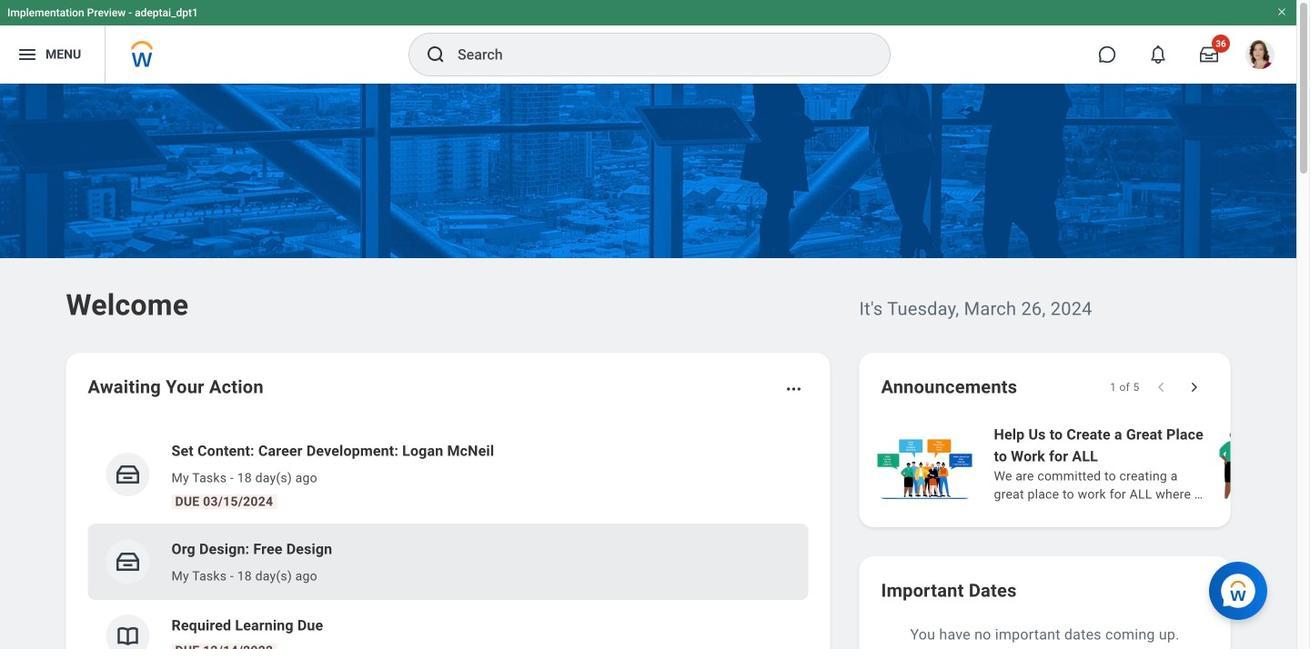 Task type: locate. For each thing, give the bounding box(es) containing it.
banner
[[0, 0, 1297, 84]]

0 horizontal spatial list
[[88, 426, 809, 650]]

main content
[[0, 84, 1311, 650]]

status
[[1111, 380, 1140, 395]]

related actions image
[[785, 380, 803, 399]]

list item
[[88, 524, 809, 601]]

search image
[[425, 44, 447, 66]]

justify image
[[16, 44, 38, 66]]

inbox large image
[[1201, 46, 1219, 64]]

inbox image
[[114, 549, 142, 576]]

list
[[874, 422, 1311, 506], [88, 426, 809, 650]]



Task type: vqa. For each thing, say whether or not it's contained in the screenshot.
Pay 'image'
no



Task type: describe. For each thing, give the bounding box(es) containing it.
chevron left small image
[[1153, 379, 1171, 397]]

profile logan mcneil image
[[1246, 40, 1275, 73]]

chevron right small image
[[1186, 379, 1204, 397]]

inbox image
[[114, 461, 142, 489]]

close environment banner image
[[1277, 6, 1288, 17]]

Search Workday  search field
[[458, 35, 853, 75]]

book open image
[[114, 623, 142, 650]]

1 horizontal spatial list
[[874, 422, 1311, 506]]

notifications large image
[[1150, 46, 1168, 64]]



